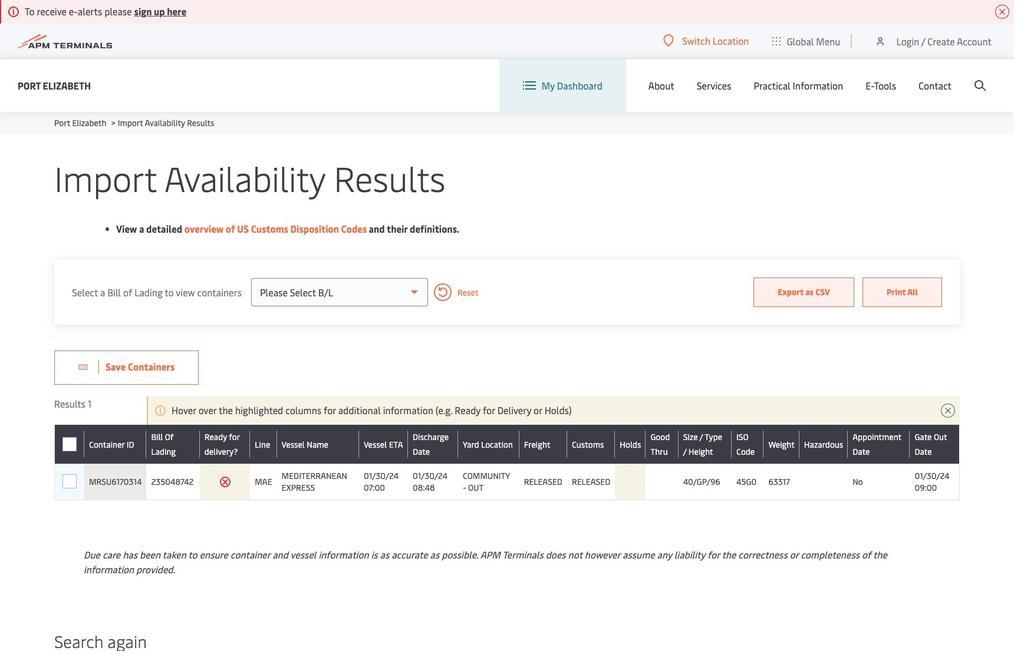 Task type: vqa. For each thing, say whether or not it's contained in the screenshot.
Swl inside the Technical Parameters - Out-reach: 63.5m (Post Panamax) - Back-Reach: 25m - Lift Height: +40m/-15.2m - Span: 30.48m - SWL Capacity Single Lift (Ton)
no



Task type: locate. For each thing, give the bounding box(es) containing it.
close alert image
[[996, 5, 1010, 19]]

None checkbox
[[63, 476, 77, 490]]

None checkbox
[[62, 438, 77, 452], [62, 438, 76, 452], [62, 475, 77, 489], [62, 438, 77, 452], [62, 438, 76, 452], [62, 475, 77, 489]]

not ready image
[[219, 477, 231, 488]]



